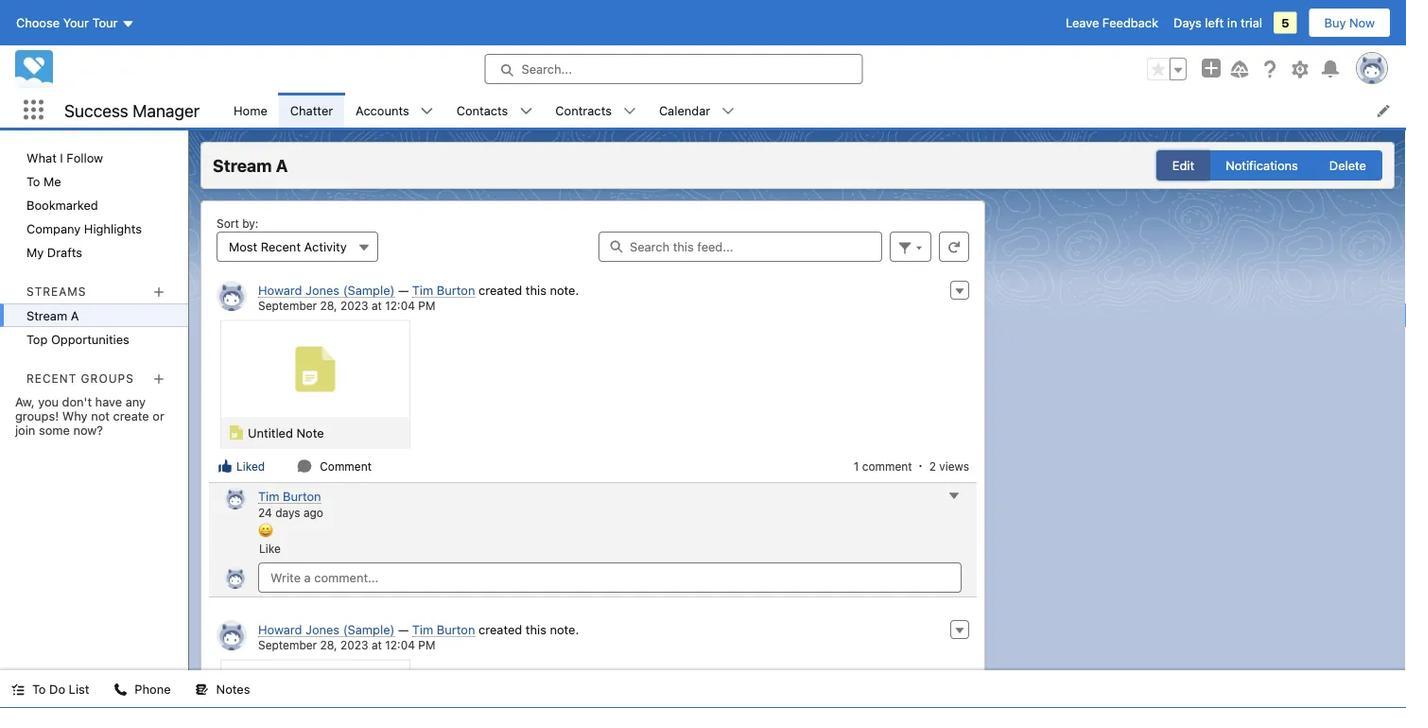 Task type: describe. For each thing, give the bounding box(es) containing it.
stream for stream a
[[213, 155, 272, 176]]

comment
[[863, 460, 913, 473]]

0 vertical spatial group
[[1147, 58, 1187, 80]]

0 vertical spatial tim
[[412, 283, 434, 297]]

your
[[63, 16, 89, 30]]

notes button
[[184, 671, 262, 709]]

howard jones (sample) link for 2nd september 28, 2023 at 12:04 pm link from the bottom of the page
[[258, 283, 395, 298]]

top opportunities link
[[0, 327, 188, 351]]

bookmarked
[[26, 198, 98, 212]]

— for howard jones (sample) link associated with 2nd september 28, 2023 at 12:04 pm link from the bottom of the page
[[398, 283, 409, 297]]

notes
[[216, 683, 250, 697]]

pm for 2nd september 28, 2023 at 12:04 pm link from the bottom of the page
[[418, 299, 436, 313]]

september for 2nd september 28, 2023 at 12:04 pm link from the bottom of the page
[[258, 299, 317, 313]]

tim burton 24 days ago
[[258, 489, 323, 520]]

home
[[234, 103, 268, 117]]

tim inside tim burton 24 days ago
[[258, 489, 279, 503]]

groups
[[81, 372, 134, 385]]

most
[[229, 240, 258, 254]]

liked
[[236, 460, 265, 473]]

1 2023 from the top
[[341, 299, 369, 313]]

or
[[153, 409, 164, 423]]

0 horizontal spatial recent
[[26, 372, 77, 385]]

stream a top opportunities
[[26, 308, 129, 346]]

created for 2nd september 28, 2023 at 12:04 pm link from the bottom of the page
[[479, 283, 522, 297]]

why not create or join some now?
[[15, 409, 164, 437]]

recent groups link
[[26, 372, 134, 385]]

in
[[1228, 16, 1238, 30]]

text default image for to do list button on the bottom
[[11, 684, 25, 697]]

howard jones (sample) link for 1st september 28, 2023 at 12:04 pm link from the bottom
[[258, 622, 395, 638]]

views
[[940, 460, 970, 473]]

1 jones from the top
[[306, 283, 340, 297]]

why
[[62, 409, 88, 423]]

text default image for accounts
[[421, 105, 434, 118]]

comment button
[[296, 458, 373, 475]]

sort
[[217, 217, 239, 230]]

a for stream a top opportunities
[[71, 308, 79, 323]]

untitled note
[[248, 426, 324, 440]]

leave feedback link
[[1066, 16, 1159, 30]]

by:
[[242, 217, 259, 230]]

1 comment
[[854, 460, 913, 473]]

delete button
[[1314, 150, 1383, 181]]

leave feedback
[[1066, 16, 1159, 30]]

opportunities
[[51, 332, 129, 346]]

buy now
[[1325, 16, 1375, 30]]

contacts
[[457, 103, 508, 117]]

untitled
[[248, 426, 293, 440]]

1 tim burton, september 28, 2023 at 12:04 pm element from the top
[[209, 273, 977, 482]]

28, for howard jones (sample) link associated with 1st september 28, 2023 at 12:04 pm link from the bottom
[[320, 639, 337, 652]]

buy
[[1325, 16, 1347, 30]]

sort by:
[[217, 217, 259, 230]]

(sample) for howard jones (sample) link associated with 1st september 28, 2023 at 12:04 pm link from the bottom
[[343, 622, 395, 637]]

Write a comment... text field
[[258, 563, 962, 593]]

to me link
[[0, 169, 188, 193]]

a for stream a
[[276, 155, 288, 176]]

pm for 1st september 28, 2023 at 12:04 pm link from the bottom
[[418, 639, 436, 652]]

24
[[258, 507, 272, 520]]

aw, you don't have any groups!
[[15, 395, 146, 423]]

2
[[930, 460, 936, 473]]

search... button
[[485, 54, 863, 84]]

burton inside tim burton 24 days ago
[[283, 489, 321, 503]]

now
[[1350, 16, 1375, 30]]

don't
[[62, 395, 92, 409]]

choose your tour
[[16, 16, 118, 30]]

recent groups
[[26, 372, 134, 385]]

delete
[[1330, 158, 1367, 173]]

text default image inside comment button
[[297, 459, 312, 474]]

phone
[[135, 683, 171, 697]]

search...
[[522, 62, 572, 76]]

groups!
[[15, 409, 59, 423]]

12:04 for howard jones (sample) link associated with 2nd september 28, 2023 at 12:04 pm link from the bottom of the page
[[385, 299, 415, 313]]

contracts list item
[[544, 93, 648, 128]]

like
[[259, 542, 281, 555]]

created for 1st september 28, 2023 at 12:04 pm link from the bottom
[[479, 622, 522, 637]]

text default image for liked button
[[218, 459, 233, 474]]

list containing home
[[222, 93, 1407, 128]]

recent inside button
[[261, 240, 301, 254]]

most recent activity
[[229, 240, 347, 254]]

success manager
[[64, 100, 200, 120]]

streams link
[[26, 285, 87, 298]]

phone button
[[103, 671, 182, 709]]

calendar list item
[[648, 93, 747, 128]]

2 howard jones (sample) — tim burton created this note. september 28, 2023 at 12:04 pm from the top
[[258, 622, 579, 652]]

company highlights link
[[0, 217, 188, 240]]

accounts
[[356, 103, 409, 117]]

😀 like
[[258, 524, 281, 555]]

i
[[60, 150, 63, 165]]

at for howard jones (sample) link associated with 1st september 28, 2023 at 12:04 pm link from the bottom
[[372, 639, 382, 652]]

comment
[[320, 460, 372, 473]]

1
[[854, 460, 859, 473]]

me
[[44, 174, 61, 188]]

calendar
[[659, 103, 711, 117]]

not
[[91, 409, 110, 423]]

😀
[[258, 524, 271, 538]]

to do list
[[32, 683, 89, 697]]

howard for howard jones (sample) link associated with 1st september 28, 2023 at 12:04 pm link from the bottom
[[258, 622, 302, 637]]

accounts list item
[[344, 93, 445, 128]]

Sort by: button
[[217, 232, 378, 262]]

follow
[[67, 150, 103, 165]]



Task type: locate. For each thing, give the bounding box(es) containing it.
at for howard jones (sample) link associated with 2nd september 28, 2023 at 12:04 pm link from the bottom of the page
[[372, 299, 382, 313]]

1 vertical spatial tim
[[258, 489, 279, 503]]

text default image inside contracts list item
[[623, 105, 637, 118]]

stream a
[[213, 155, 288, 176]]

stream a link
[[0, 304, 188, 327]]

some
[[39, 423, 70, 437]]

2 28, from the top
[[320, 639, 337, 652]]

2 at from the top
[[372, 639, 382, 652]]

0 vertical spatial to
[[26, 174, 40, 188]]

1 vertical spatial (sample)
[[343, 622, 395, 637]]

tim burton image
[[217, 281, 247, 311], [224, 567, 247, 589]]

1 comment status
[[854, 458, 930, 475]]

a
[[276, 155, 288, 176], [71, 308, 79, 323]]

note. for 2nd september 28, 2023 at 12:04 pm link from the bottom of the page
[[550, 283, 579, 297]]

(sample) for howard jones (sample) link associated with 2nd september 28, 2023 at 12:04 pm link from the bottom of the page
[[343, 283, 395, 297]]

note
[[297, 426, 324, 440]]

contracts
[[556, 103, 612, 117]]

1 vertical spatial howard
[[258, 622, 302, 637]]

text default image inside phone button
[[114, 684, 127, 697]]

to inside what i follow to me bookmarked company highlights my drafts
[[26, 174, 40, 188]]

2 september 28, 2023 at 12:04 pm link from the top
[[258, 639, 436, 652]]

0 vertical spatial 28,
[[320, 299, 337, 313]]

burton
[[437, 283, 475, 297], [283, 489, 321, 503], [437, 622, 475, 637]]

aw,
[[15, 395, 35, 409]]

0 vertical spatial tim burton link
[[412, 283, 475, 298]]

tim burton image
[[224, 487, 247, 510], [217, 621, 247, 651]]

1 vertical spatial 28,
[[320, 639, 337, 652]]

2 vertical spatial tim
[[412, 622, 434, 637]]

text default image right accounts
[[421, 105, 434, 118]]

2 howard jones (sample) link from the top
[[258, 622, 395, 638]]

days left in trial
[[1174, 16, 1263, 30]]

1 vertical spatial tim burton, september 28, 2023 at 12:04 pm element
[[209, 613, 977, 709]]

2 jones from the top
[[306, 622, 340, 637]]

days
[[1174, 16, 1202, 30]]

1 vertical spatial at
[[372, 639, 382, 652]]

1 vertical spatial september 28, 2023 at 12:04 pm link
[[258, 639, 436, 652]]

now?
[[73, 423, 103, 437]]

1 vertical spatial burton
[[283, 489, 321, 503]]

1 vertical spatial 2023
[[341, 639, 369, 652]]

burton for howard jones (sample) link associated with 1st september 28, 2023 at 12:04 pm link from the bottom
[[437, 622, 475, 637]]

list
[[222, 93, 1407, 128]]

notifications
[[1226, 158, 1299, 173]]

1 (sample) from the top
[[343, 283, 395, 297]]

note.
[[550, 283, 579, 297], [550, 622, 579, 637]]

list
[[69, 683, 89, 697]]

september up the notes button
[[258, 639, 317, 652]]

2 this from the top
[[526, 622, 547, 637]]

0 vertical spatial at
[[372, 299, 382, 313]]

text default image
[[421, 105, 434, 118], [520, 105, 533, 118], [623, 105, 637, 118], [297, 459, 312, 474], [114, 684, 127, 697]]

text default image
[[722, 105, 735, 118], [218, 459, 233, 474], [11, 684, 25, 697], [195, 684, 209, 697]]

1 vertical spatial group
[[1157, 150, 1383, 181]]

1 28, from the top
[[320, 299, 337, 313]]

text default image inside liked button
[[218, 459, 233, 474]]

28,
[[320, 299, 337, 313], [320, 639, 337, 652]]

contacts link
[[445, 93, 520, 128]]

to left do
[[32, 683, 46, 697]]

2023
[[341, 299, 369, 313], [341, 639, 369, 652]]

0 horizontal spatial a
[[71, 308, 79, 323]]

howard
[[258, 283, 302, 297], [258, 622, 302, 637]]

stream inside stream a top opportunities
[[26, 308, 67, 323]]

recent right most
[[261, 240, 301, 254]]

—
[[398, 283, 409, 297], [398, 622, 409, 637]]

a inside stream a top opportunities
[[71, 308, 79, 323]]

1 this from the top
[[526, 283, 547, 297]]

bookmarked link
[[0, 193, 188, 217]]

at
[[372, 299, 382, 313], [372, 639, 382, 652]]

1 vertical spatial howard jones (sample) — tim burton created this note. september 28, 2023 at 12:04 pm
[[258, 622, 579, 652]]

text default image inside contacts list item
[[520, 105, 533, 118]]

1 vertical spatial howard jones (sample) link
[[258, 622, 395, 638]]

tim burton image up notes
[[217, 621, 247, 651]]

28, for howard jones (sample) link associated with 2nd september 28, 2023 at 12:04 pm link from the bottom of the page
[[320, 299, 337, 313]]

success
[[64, 100, 128, 120]]

my
[[26, 245, 44, 259]]

text default image right the calendar
[[722, 105, 735, 118]]

0 vertical spatial howard
[[258, 283, 302, 297]]

1 howard jones (sample) link from the top
[[258, 283, 395, 298]]

home link
[[222, 93, 279, 128]]

0 vertical spatial tim burton image
[[224, 487, 247, 510]]

1 vertical spatial a
[[71, 308, 79, 323]]

choose
[[16, 16, 60, 30]]

text default image down note
[[297, 459, 312, 474]]

contacts list item
[[445, 93, 544, 128]]

1 vertical spatial stream
[[26, 308, 67, 323]]

0 vertical spatial burton
[[437, 283, 475, 297]]

drafts
[[47, 245, 82, 259]]

stream up top
[[26, 308, 67, 323]]

0 vertical spatial 12:04
[[385, 299, 415, 313]]

text default image left notes
[[195, 684, 209, 697]]

1 vertical spatial pm
[[418, 639, 436, 652]]

text default image for contacts
[[520, 105, 533, 118]]

1 howard from the top
[[258, 283, 302, 297]]

company
[[26, 221, 81, 236]]

1 september 28, 2023 at 12:04 pm link from the top
[[258, 299, 436, 313]]

a down "chatter" link
[[276, 155, 288, 176]]

choose your tour button
[[15, 8, 136, 38]]

text default image for the notes button
[[195, 684, 209, 697]]

0 vertical spatial recent
[[261, 240, 301, 254]]

1 pm from the top
[[418, 299, 436, 313]]

september for 1st september 28, 2023 at 12:04 pm link from the bottom
[[258, 639, 317, 652]]

stream
[[213, 155, 272, 176], [26, 308, 67, 323]]

howard jones (sample) link
[[258, 283, 395, 298], [258, 622, 395, 638]]

1 vertical spatial tim burton image
[[224, 567, 247, 589]]

text default image inside the notes button
[[195, 684, 209, 697]]

stream down home
[[213, 155, 272, 176]]

0 vertical spatial tim burton, september 28, 2023 at 12:04 pm element
[[209, 273, 977, 482]]

0 vertical spatial stream
[[213, 155, 272, 176]]

text default image left liked at left
[[218, 459, 233, 474]]

burton for howard jones (sample) link associated with 2nd september 28, 2023 at 12:04 pm link from the bottom of the page
[[437, 283, 475, 297]]

tim burton link for howard jones (sample) link associated with 2nd september 28, 2023 at 12:04 pm link from the bottom of the page
[[412, 283, 475, 298]]

text default image inside accounts list item
[[421, 105, 434, 118]]

1 horizontal spatial stream
[[213, 155, 272, 176]]

chatter
[[290, 103, 333, 117]]

tim burton link for howard jones (sample) link associated with 1st september 28, 2023 at 12:04 pm link from the bottom
[[412, 622, 475, 638]]

tour
[[92, 16, 118, 30]]

to
[[26, 174, 40, 188], [32, 683, 46, 697]]

pm
[[418, 299, 436, 313], [418, 639, 436, 652]]

2 tim burton, september 28, 2023 at 12:04 pm element from the top
[[209, 613, 977, 709]]

0 vertical spatial september 28, 2023 at 12:04 pm link
[[258, 299, 436, 313]]

2 pm from the top
[[418, 639, 436, 652]]

manager
[[133, 100, 200, 120]]

do
[[49, 683, 65, 697]]

edit
[[1173, 158, 1195, 173]]

to do list button
[[0, 671, 101, 709]]

feedback
[[1103, 16, 1159, 30]]

0 horizontal spatial stream
[[26, 308, 67, 323]]

text default image inside to do list button
[[11, 684, 25, 697]]

calendar link
[[648, 93, 722, 128]]

stream for stream a top opportunities
[[26, 308, 67, 323]]

Search this feed... search field
[[599, 232, 883, 262]]

1 vertical spatial september
[[258, 639, 317, 652]]

1 — from the top
[[398, 283, 409, 297]]

2 2023 from the top
[[341, 639, 369, 652]]

2 howard from the top
[[258, 622, 302, 637]]

2 views
[[930, 460, 970, 473]]

2 (sample) from the top
[[343, 622, 395, 637]]

2 vertical spatial tim burton link
[[412, 622, 475, 638]]

1 vertical spatial tim burton link
[[258, 489, 321, 504]]

text default image right 'contacts' at top left
[[520, 105, 533, 118]]

0 vertical spatial 2023
[[341, 299, 369, 313]]

1 vertical spatial 12:04
[[385, 639, 415, 652]]

2 12:04 from the top
[[385, 639, 415, 652]]

highlights
[[84, 221, 142, 236]]

2 created from the top
[[479, 622, 522, 637]]

1 vertical spatial note.
[[550, 622, 579, 637]]

edit button
[[1157, 150, 1211, 181]]

1 vertical spatial jones
[[306, 622, 340, 637]]

text default image inside calendar list item
[[722, 105, 735, 118]]

1 howard jones (sample) — tim burton created this note. september 28, 2023 at 12:04 pm from the top
[[258, 283, 579, 313]]

1 at from the top
[[372, 299, 382, 313]]

september down most recent activity
[[258, 299, 317, 313]]

ago
[[304, 507, 323, 520]]

2 september from the top
[[258, 639, 317, 652]]

a up opportunities
[[71, 308, 79, 323]]

tim burton image down liked button
[[224, 487, 247, 510]]

notifications button
[[1210, 150, 1315, 181]]

jones
[[306, 283, 340, 297], [306, 622, 340, 637]]

any
[[126, 395, 146, 409]]

0 vertical spatial —
[[398, 283, 409, 297]]

12:04
[[385, 299, 415, 313], [385, 639, 415, 652]]

1 vertical spatial this
[[526, 622, 547, 637]]

1 created from the top
[[479, 283, 522, 297]]

1 horizontal spatial a
[[276, 155, 288, 176]]

this for 1st september 28, 2023 at 12:04 pm link from the bottom
[[526, 622, 547, 637]]

accounts link
[[344, 93, 421, 128]]

1 vertical spatial recent
[[26, 372, 77, 385]]

0 vertical spatial pm
[[418, 299, 436, 313]]

text default image right contracts
[[623, 105, 637, 118]]

1 vertical spatial to
[[32, 683, 46, 697]]

0 vertical spatial howard jones (sample) — tim burton created this note. september 28, 2023 at 12:04 pm
[[258, 283, 579, 313]]

text default image left do
[[11, 684, 25, 697]]

recent up you
[[26, 372, 77, 385]]

tim burton, september 28, 2023 at 12:04 pm element
[[209, 273, 977, 482], [209, 613, 977, 709]]

to left me
[[26, 174, 40, 188]]

0 vertical spatial september
[[258, 299, 317, 313]]

0 vertical spatial howard jones (sample) link
[[258, 283, 395, 298]]

text default image left phone
[[114, 684, 127, 697]]

0 vertical spatial created
[[479, 283, 522, 297]]

0 vertical spatial (sample)
[[343, 283, 395, 297]]

0 vertical spatial jones
[[306, 283, 340, 297]]

2 note. from the top
[[550, 622, 579, 637]]

to inside button
[[32, 683, 46, 697]]

you
[[38, 395, 59, 409]]

tim burton link
[[412, 283, 475, 298], [258, 489, 321, 504], [412, 622, 475, 638]]

1 september from the top
[[258, 299, 317, 313]]

join
[[15, 423, 35, 437]]

0 vertical spatial note.
[[550, 283, 579, 297]]

2 vertical spatial burton
[[437, 622, 475, 637]]

howard down like
[[258, 622, 302, 637]]

text default image for contracts
[[623, 105, 637, 118]]

2 — from the top
[[398, 622, 409, 637]]

my drafts link
[[0, 240, 188, 264]]

(sample)
[[343, 283, 395, 297], [343, 622, 395, 637]]

september 28, 2023 at 12:04 pm link
[[258, 299, 436, 313], [258, 639, 436, 652]]

1 horizontal spatial recent
[[261, 240, 301, 254]]

0 vertical spatial tim burton image
[[217, 281, 247, 311]]

this for 2nd september 28, 2023 at 12:04 pm link from the bottom of the page
[[526, 283, 547, 297]]

recent
[[261, 240, 301, 254], [26, 372, 77, 385]]

what
[[26, 150, 57, 165]]

what i follow to me bookmarked company highlights my drafts
[[26, 150, 142, 259]]

1 note. from the top
[[550, 283, 579, 297]]

5
[[1282, 16, 1290, 30]]

left
[[1206, 16, 1224, 30]]

tim
[[412, 283, 434, 297], [258, 489, 279, 503], [412, 622, 434, 637]]

note. for 1st september 28, 2023 at 12:04 pm link from the bottom
[[550, 622, 579, 637]]

trial
[[1241, 16, 1263, 30]]

— for howard jones (sample) link associated with 1st september 28, 2023 at 12:04 pm link from the bottom
[[398, 622, 409, 637]]

leave
[[1066, 16, 1100, 30]]

0 vertical spatial this
[[526, 283, 547, 297]]

group containing edit
[[1157, 150, 1383, 181]]

1 vertical spatial tim burton image
[[217, 621, 247, 651]]

group
[[1147, 58, 1187, 80], [1157, 150, 1383, 181]]

chatter link
[[279, 93, 344, 128]]

1 vertical spatial —
[[398, 622, 409, 637]]

12:04 for howard jones (sample) link associated with 1st september 28, 2023 at 12:04 pm link from the bottom
[[385, 639, 415, 652]]

contracts link
[[544, 93, 623, 128]]

1 12:04 from the top
[[385, 299, 415, 313]]

liked button
[[217, 458, 266, 475]]

howard for howard jones (sample) link associated with 2nd september 28, 2023 at 12:04 pm link from the bottom of the page
[[258, 283, 302, 297]]

0 vertical spatial a
[[276, 155, 288, 176]]

have
[[95, 395, 122, 409]]

howard down most recent activity
[[258, 283, 302, 297]]

buy now button
[[1309, 8, 1392, 38]]

1 vertical spatial created
[[479, 622, 522, 637]]



Task type: vqa. For each thing, say whether or not it's contained in the screenshot.
group containing Edit
yes



